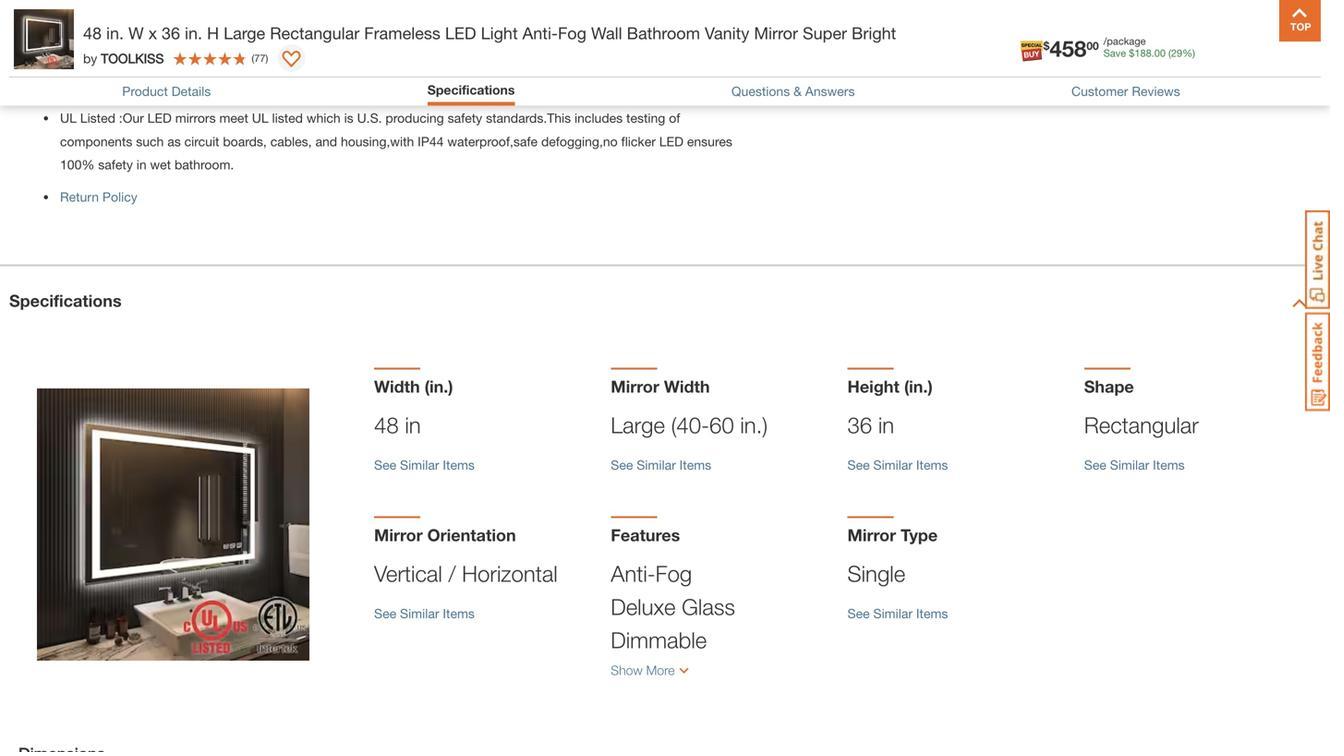Task type: vqa. For each thing, say whether or not it's contained in the screenshot.
related
no



Task type: locate. For each thing, give the bounding box(es) containing it.
in left wet
[[136, 157, 147, 172]]

2 in. from the left
[[185, 23, 202, 43]]

ul right "meet" on the top left of page
[[252, 111, 268, 126]]

turn
[[506, 31, 529, 47]]

can down flicker,
[[60, 78, 81, 93]]

brightness,
[[415, 55, 479, 70]]

0 horizontal spatial (in.)
[[425, 377, 453, 397]]

1 horizontal spatial 36
[[848, 412, 872, 438]]

00 inside /package save $ 188 . 00 ( 29 %)
[[1154, 47, 1166, 59]]

similar down shape
[[1110, 458, 1149, 473]]

on
[[533, 31, 547, 47]]

no right on,
[[702, 31, 717, 47]]

safety up waterproof,safe
[[448, 111, 482, 126]]

see down the 36 in
[[848, 458, 870, 473]]

1 in. from the left
[[106, 23, 124, 43]]

0 vertical spatial and
[[569, 55, 591, 70]]

ip44
[[418, 134, 444, 149]]

0 horizontal spatial ul
[[60, 111, 77, 126]]

0 vertical spatial anti-
[[522, 23, 558, 43]]

1 horizontal spatial light,
[[606, 31, 634, 47]]

vertical / horizontal
[[374, 561, 558, 587]]

features
[[611, 526, 680, 545]]

0 horizontal spatial touch
[[153, 31, 186, 47]]

0 vertical spatial 48
[[83, 23, 102, 43]]

large up 77 at the left of page
[[224, 23, 265, 43]]

in. left w
[[106, 23, 124, 43]]

led up brightness,
[[445, 23, 476, 43]]

0 horizontal spatial width
[[374, 377, 420, 397]]

similar for single
[[873, 606, 913, 622]]

large down mirror width
[[611, 412, 665, 438]]

0 horizontal spatial 00
[[1087, 39, 1099, 52]]

1 vertical spatial large
[[611, 412, 665, 438]]

see similar items down "large (40-60 in.)"
[[611, 458, 711, 473]]

1 horizontal spatial safety
[[448, 111, 482, 126]]

1 horizontal spatial can
[[481, 31, 503, 47]]

1 horizontal spatial fog
[[656, 561, 692, 587]]

see for 48 in
[[374, 458, 396, 473]]

wall
[[591, 23, 622, 43]]

0 horizontal spatial specifications
[[9, 291, 122, 311]]

a
[[181, 78, 188, 93]]

mirror up vertical
[[374, 526, 423, 545]]

0 horizontal spatial sensitive
[[99, 31, 149, 47]]

rectangular down shape
[[1084, 412, 1199, 438]]

large
[[224, 23, 265, 43], [611, 412, 665, 438]]

answers
[[805, 84, 855, 99]]

better
[[192, 78, 226, 93]]

1 vertical spatial led
[[147, 111, 172, 126]]

anti-fog deluxe glass dimmable
[[611, 561, 735, 653]]

questions & answers button
[[732, 84, 855, 99], [732, 84, 855, 99]]

light, down -
[[217, 55, 245, 70]]

1 horizontal spatial (in.)
[[904, 377, 933, 397]]

1 horizontal spatial rectangular
[[1084, 412, 1199, 438]]

48
[[83, 23, 102, 43], [374, 412, 399, 438]]

items for vertical / horizontal
[[443, 606, 475, 622]]

36
[[162, 23, 180, 43], [848, 412, 872, 438]]

1 horizontal spatial large
[[611, 412, 665, 438]]

similar down vertical
[[400, 606, 439, 622]]

2 vertical spatial led
[[659, 134, 684, 149]]

fog up deluxe
[[656, 561, 692, 587]]

1 (in.) from the left
[[425, 377, 453, 397]]

458
[[1050, 35, 1087, 61]]

and down which
[[315, 134, 337, 149]]

0 vertical spatial led
[[445, 23, 476, 43]]

mirror for single
[[848, 526, 896, 545]]

00 left 29
[[1154, 47, 1166, 59]]

48 for 48 in. w x 36 in. h large rectangular frameless led light anti-fog wall bathroom vanity mirror super bright
[[83, 23, 102, 43]]

orientation
[[427, 526, 516, 545]]

return
[[60, 190, 99, 205]]

in left a
[[168, 78, 178, 93]]

sensitive up combines
[[325, 31, 376, 47]]

components
[[60, 134, 132, 149]]

and
[[569, 55, 591, 70], [315, 134, 337, 149]]

see similar items
[[374, 458, 475, 473], [611, 458, 711, 473], [848, 458, 948, 473], [1084, 458, 1185, 473], [374, 606, 475, 622], [848, 606, 948, 622]]

similar for vertical / horizontal
[[400, 606, 439, 622]]

specifications
[[427, 82, 515, 97], [9, 291, 122, 311]]

customer reviews button
[[1072, 84, 1180, 99], [1072, 84, 1180, 99]]

fog right on
[[558, 23, 587, 43]]

accurate
[[483, 55, 533, 70]]

00 left save
[[1087, 39, 1099, 52]]

1 vertical spatial and
[[315, 134, 337, 149]]

1 vertical spatial specifications
[[9, 291, 122, 311]]

similar for 36 in
[[873, 458, 913, 473]]

1 horizontal spatial sensitive
[[325, 31, 376, 47]]

1 horizontal spatial button
[[416, 31, 453, 47]]

in. left "h"
[[185, 23, 202, 43]]

0 vertical spatial can
[[481, 31, 503, 47]]

1 horizontal spatial 00
[[1154, 47, 1166, 59]]

sensitive up by toolkiss
[[99, 31, 149, 47]]

specifications button
[[427, 82, 515, 101], [427, 82, 515, 97], [0, 266, 1330, 340]]

the
[[267, 31, 285, 47], [585, 31, 603, 47], [249, 55, 267, 70]]

similar down the 36 in
[[873, 458, 913, 473]]

1 horizontal spatial (
[[1169, 47, 1171, 59]]

0 horizontal spatial $
[[1044, 39, 1050, 52]]

0 horizontal spatial 36
[[162, 23, 180, 43]]

live chat image
[[1305, 211, 1330, 309]]

mirror
[[754, 23, 798, 43], [611, 377, 659, 397], [374, 526, 423, 545], [848, 526, 896, 545]]

combines
[[308, 55, 365, 70]]

rectangular up display icon
[[270, 23, 360, 43]]

you
[[457, 31, 478, 47], [721, 55, 742, 70]]

0 horizontal spatial led
[[147, 111, 172, 126]]

1 horizontal spatial touch
[[379, 31, 412, 47]]

&
[[794, 84, 802, 99]]

(in.)
[[425, 377, 453, 397], [904, 377, 933, 397]]

see for 36 in
[[848, 458, 870, 473]]

2 (in.) from the left
[[904, 377, 933, 397]]

$ inside the $ 458 00
[[1044, 39, 1050, 52]]

and down off
[[569, 55, 591, 70]]

details
[[172, 84, 211, 99]]

type
[[901, 526, 938, 545]]

1 horizontal spatial in.
[[185, 23, 202, 43]]

feedback link image
[[1305, 312, 1330, 412]]

product details button
[[122, 84, 211, 99], [122, 84, 211, 99]]

0 horizontal spatial no
[[101, 55, 115, 70]]

boards,
[[223, 134, 267, 149]]

see down shape
[[1084, 458, 1107, 473]]

36 down height on the bottom of the page
[[848, 412, 872, 438]]

see similar items down '48 in' at the bottom of page
[[374, 458, 475, 473]]

1 vertical spatial fog
[[656, 561, 692, 587]]

items for 36 in
[[916, 458, 948, 473]]

2 touch from the left
[[379, 31, 412, 47]]

x
[[148, 23, 157, 43]]

0 vertical spatial specifications
[[427, 82, 515, 97]]

see similar items down single
[[848, 606, 948, 622]]

similar down '48 in' at the bottom of page
[[400, 458, 439, 473]]

led
[[445, 23, 476, 43], [147, 111, 172, 126], [659, 134, 684, 149]]

see similar items down shape
[[1084, 458, 1185, 473]]

return policy link
[[60, 190, 137, 205]]

start
[[85, 78, 111, 93]]

touch up mercury
[[153, 31, 186, 47]]

you up brightness,
[[457, 31, 478, 47]]

width (in.)
[[374, 377, 453, 397]]

0 vertical spatial rectangular
[[270, 23, 360, 43]]

60
[[709, 412, 734, 438]]

1 vertical spatial can
[[60, 78, 81, 93]]

width up "large (40-60 in.)"
[[664, 377, 710, 397]]

/
[[448, 561, 456, 587]]

1 sensitive from the left
[[99, 31, 149, 47]]

ul left listed at the left
[[60, 111, 77, 126]]

0 vertical spatial you
[[457, 31, 478, 47]]

questions
[[732, 84, 790, 99]]

reviews
[[1132, 84, 1180, 99]]

0 horizontal spatial can
[[60, 78, 81, 93]]

width up '48 in' at the bottom of page
[[374, 377, 420, 397]]

see down single
[[848, 606, 870, 622]]

0 horizontal spatial light,
[[217, 55, 245, 70]]

0 horizontal spatial button
[[189, 31, 227, 47]]

can left turn
[[481, 31, 503, 47]]

by toolkiss
[[83, 51, 164, 66]]

toolkiss
[[101, 51, 164, 66]]

0 vertical spatial 36
[[162, 23, 180, 43]]

0 vertical spatial fog
[[558, 23, 587, 43]]

2 ul from the left
[[252, 111, 268, 126]]

see down vertical
[[374, 606, 396, 622]]

2 width from the left
[[664, 377, 710, 397]]

button up brightness,
[[416, 31, 453, 47]]

in
[[168, 78, 178, 93], [136, 157, 147, 172], [405, 412, 421, 438], [878, 412, 894, 438]]

the up the )
[[267, 31, 285, 47]]

return policy
[[60, 190, 137, 205]]

mirror up "large (40-60 in.)"
[[611, 377, 659, 397]]

touch up optimal
[[379, 31, 412, 47]]

0 horizontal spatial in.
[[106, 23, 124, 43]]

1 horizontal spatial and
[[569, 55, 591, 70]]

1 horizontal spatial $
[[1129, 47, 1135, 59]]

( right .
[[1169, 47, 1171, 59]]

0 vertical spatial large
[[224, 23, 265, 43]]

1 vertical spatial you
[[721, 55, 742, 70]]

in down width (in.)
[[405, 412, 421, 438]]

your
[[114, 78, 140, 93]]

see similar items for 36 in
[[848, 458, 948, 473]]

light, up remarkable
[[606, 31, 634, 47]]

1 vertical spatial 48
[[374, 412, 399, 438]]

see for large (40-60 in.)
[[611, 458, 633, 473]]

-
[[230, 31, 235, 47]]

1 vertical spatial light,
[[217, 55, 245, 70]]

$ right save
[[1129, 47, 1135, 59]]

meet
[[219, 111, 248, 126]]

mirror for vertical / horizontal
[[374, 526, 423, 545]]

0 horizontal spatial safety
[[98, 157, 133, 172]]

1 width from the left
[[374, 377, 420, 397]]

2 horizontal spatial led
[[659, 134, 684, 149]]

0 horizontal spatial rectangular
[[270, 23, 360, 43]]

%)
[[1183, 47, 1195, 59]]

1 horizontal spatial anti-
[[611, 561, 656, 587]]

/package
[[1104, 35, 1146, 47]]

height (in.)
[[848, 377, 933, 397]]

questions & answers
[[732, 84, 855, 99]]

188
[[1135, 47, 1152, 59]]

anti- up color
[[522, 23, 558, 43]]

no right by on the top left
[[101, 55, 115, 70]]

48 down width (in.)
[[374, 412, 399, 438]]

0 horizontal spatial large
[[224, 23, 265, 43]]

similar down "large (40-60 in.)"
[[637, 458, 676, 473]]

$ left save
[[1044, 39, 1050, 52]]

product
[[122, 84, 168, 99]]

36 right x at left top
[[162, 23, 180, 43]]

you right so
[[721, 55, 742, 70]]

mirrors
[[175, 111, 216, 126]]

mirror up single
[[848, 526, 896, 545]]

0 horizontal spatial 48
[[83, 23, 102, 43]]

( left the )
[[252, 52, 254, 64]]

1 horizontal spatial width
[[664, 377, 710, 397]]

anti- up deluxe
[[611, 561, 656, 587]]

safety down components
[[98, 157, 133, 172]]

$ inside /package save $ 188 . 00 ( 29 %)
[[1129, 47, 1135, 59]]

0 horizontal spatial (
[[252, 52, 254, 64]]

ul
[[60, 111, 77, 126], [252, 111, 268, 126]]

optimal
[[369, 55, 411, 70]]

similar down single
[[873, 606, 913, 622]]

0 vertical spatial no
[[702, 31, 717, 47]]

touch
[[153, 31, 186, 47], [379, 31, 412, 47]]

deluxe
[[611, 594, 676, 620]]

1 vertical spatial rectangular
[[1084, 412, 1199, 438]]

see down '48 in' at the bottom of page
[[374, 458, 396, 473]]

off
[[566, 31, 581, 47]]

clarity,
[[663, 55, 700, 70]]

mirror left super at the top of the page
[[754, 23, 798, 43]]

00
[[1087, 39, 1099, 52], [1154, 47, 1166, 59]]

see similar items down the 36 in
[[848, 458, 948, 473]]

ensures
[[687, 134, 732, 149]]

/package save $ 188 . 00 ( 29 %)
[[1104, 35, 1195, 59]]

1 horizontal spatial 48
[[374, 412, 399, 438]]

led up such
[[147, 111, 172, 126]]

save
[[1104, 47, 1126, 59]]

1 vertical spatial safety
[[98, 157, 133, 172]]

1 horizontal spatial no
[[702, 31, 717, 47]]

1 vertical spatial anti-
[[611, 561, 656, 587]]

see similar items down vertical
[[374, 606, 475, 622]]

1 horizontal spatial ul
[[252, 111, 268, 126]]

0 horizontal spatial and
[[315, 134, 337, 149]]

defogging,no
[[541, 134, 618, 149]]

button up free
[[189, 31, 227, 47]]

of
[[669, 111, 680, 126]]

1 horizontal spatial specifications
[[427, 82, 515, 97]]

see up the features
[[611, 458, 633, 473]]

led down of
[[659, 134, 684, 149]]

48 up by on the top left
[[83, 23, 102, 43]]



Task type: describe. For each thing, give the bounding box(es) containing it.
display image
[[282, 51, 301, 69]]

in inside "super-sensitive touch button - with the super-sensitive touch button you can turn on or off the light, instant on, no flicker, no uv, mercury free light, the mirror combines optimal brightness, accurate color and remarkable clarity, so you can start your day in a better light."
[[168, 78, 178, 93]]

product image
[[37, 389, 309, 661]]

see similar items for large (40-60 in.)
[[611, 458, 711, 473]]

u.s.
[[357, 111, 382, 126]]

listed
[[272, 111, 303, 126]]

items for large (40-60 in.)
[[680, 458, 711, 473]]

anti- inside anti-fog deluxe glass dimmable
[[611, 561, 656, 587]]

single
[[848, 561, 905, 587]]

product image image
[[14, 9, 74, 69]]

horizontal
[[462, 561, 558, 587]]

00 inside the $ 458 00
[[1087, 39, 1099, 52]]

wet
[[150, 157, 171, 172]]

bright
[[852, 23, 896, 43]]

(in.) for 36 in
[[904, 377, 933, 397]]

by
[[83, 51, 97, 66]]

large (40-60 in.)
[[611, 412, 768, 438]]

(in.) for 48 in
[[425, 377, 453, 397]]

remarkable
[[595, 55, 659, 70]]

customer
[[1072, 84, 1128, 99]]

48 for 48 in
[[374, 412, 399, 438]]

bathroom
[[627, 23, 700, 43]]

more
[[646, 663, 675, 678]]

uv,
[[119, 55, 138, 70]]

show more button
[[611, 657, 829, 691]]

100%
[[60, 157, 95, 172]]

0 vertical spatial light,
[[606, 31, 634, 47]]

mirror type
[[848, 526, 938, 545]]

0 horizontal spatial you
[[457, 31, 478, 47]]

instant
[[638, 31, 677, 47]]

( 77 )
[[252, 52, 268, 64]]

items for rectangular
[[1153, 458, 1185, 473]]

1 horizontal spatial led
[[445, 23, 476, 43]]

cables,
[[270, 134, 312, 149]]

0 horizontal spatial anti-
[[522, 23, 558, 43]]

in.)
[[740, 412, 768, 438]]

light.
[[230, 78, 258, 93]]

)
[[266, 52, 268, 64]]

0 horizontal spatial fog
[[558, 23, 587, 43]]

top button
[[1279, 0, 1321, 42]]

see similar items for vertical / horizontal
[[374, 606, 475, 622]]

is
[[344, 111, 353, 126]]

shape
[[1084, 377, 1134, 397]]

waterproof,safe
[[447, 134, 538, 149]]

the down with
[[249, 55, 267, 70]]

1 button from the left
[[189, 31, 227, 47]]

see similar items for 48 in
[[374, 458, 475, 473]]

items for 48 in
[[443, 458, 475, 473]]

super-sensitive touch button - with the super-sensitive touch button you can turn on or off the light, instant on, no flicker, no uv, mercury free light, the mirror combines optimal brightness, accurate color and remarkable clarity, so you can start your day in a better light.
[[60, 31, 742, 93]]

36 in
[[848, 412, 894, 438]]

see for rectangular
[[1084, 458, 1107, 473]]

or
[[551, 31, 563, 47]]

mercury
[[141, 55, 188, 70]]

( inside /package save $ 188 . 00 ( 29 %)
[[1169, 47, 1171, 59]]

mirror for large (40-60 in.)
[[611, 377, 659, 397]]

h
[[207, 23, 219, 43]]

(40-
[[671, 412, 709, 438]]

the right off
[[585, 31, 603, 47]]

so
[[703, 55, 717, 70]]

similar for 48 in
[[400, 458, 439, 473]]

light
[[481, 23, 518, 43]]

items for single
[[916, 606, 948, 622]]

in down the height (in.)
[[878, 412, 894, 438]]

similar for rectangular
[[1110, 458, 1149, 473]]

1 ul from the left
[[60, 111, 77, 126]]

2 button from the left
[[416, 31, 453, 47]]

48 in. w x 36 in. h large rectangular frameless led light anti-fog wall bathroom vanity mirror super bright
[[83, 23, 896, 43]]

flicker,
[[60, 55, 97, 70]]

see for single
[[848, 606, 870, 622]]

bathroom.
[[175, 157, 234, 172]]

w
[[128, 23, 144, 43]]

and inside the ul listed :our led mirrors meet ul listed which is u.s. producing safety standards.this includes testing of components such as circuit boards, cables, and housing,with ip44 waterproof,safe defogging,no flicker led ensures 100% safety in wet bathroom.
[[315, 134, 337, 149]]

similar for large (40-60 in.)
[[637, 458, 676, 473]]

in inside the ul listed :our led mirrors meet ul listed which is u.s. producing safety standards.this includes testing of components such as circuit boards, cables, and housing,with ip44 waterproof,safe defogging,no flicker led ensures 100% safety in wet bathroom.
[[136, 157, 147, 172]]

see for vertical / horizontal
[[374, 606, 396, 622]]

product details
[[122, 84, 211, 99]]

customer reviews
[[1072, 84, 1180, 99]]

$ 458 00
[[1044, 35, 1099, 61]]

see similar items for rectangular
[[1084, 458, 1185, 473]]

show
[[611, 663, 643, 678]]

dimmable
[[611, 628, 707, 653]]

super
[[803, 23, 847, 43]]

0 vertical spatial safety
[[448, 111, 482, 126]]

77
[[254, 52, 266, 64]]

glass
[[682, 594, 735, 620]]

1 touch from the left
[[153, 31, 186, 47]]

fog inside anti-fog deluxe glass dimmable
[[656, 561, 692, 587]]

day
[[143, 78, 164, 93]]

1 vertical spatial 36
[[848, 412, 872, 438]]

such
[[136, 134, 164, 149]]

housing,with
[[341, 134, 414, 149]]

color
[[537, 55, 566, 70]]

producing
[[386, 111, 444, 126]]

see similar items for single
[[848, 606, 948, 622]]

mirror width
[[611, 377, 710, 397]]

1 vertical spatial no
[[101, 55, 115, 70]]

policy
[[102, 190, 137, 205]]

frameless
[[364, 23, 441, 43]]

testing
[[626, 111, 665, 126]]

circuit
[[184, 134, 219, 149]]

1 horizontal spatial you
[[721, 55, 742, 70]]

show more
[[611, 663, 675, 678]]

and inside "super-sensitive touch button - with the super-sensitive touch button you can turn on or off the light, instant on, no flicker, no uv, mercury free light, the mirror combines optimal brightness, accurate color and remarkable clarity, so you can start your day in a better light."
[[569, 55, 591, 70]]

caret image
[[1292, 296, 1307, 311]]

which
[[307, 111, 341, 126]]

2 sensitive from the left
[[325, 31, 376, 47]]

vanity
[[705, 23, 749, 43]]

mirror
[[271, 55, 305, 70]]

super-
[[60, 31, 99, 47]]

as
[[167, 134, 181, 149]]

with
[[239, 31, 263, 47]]



